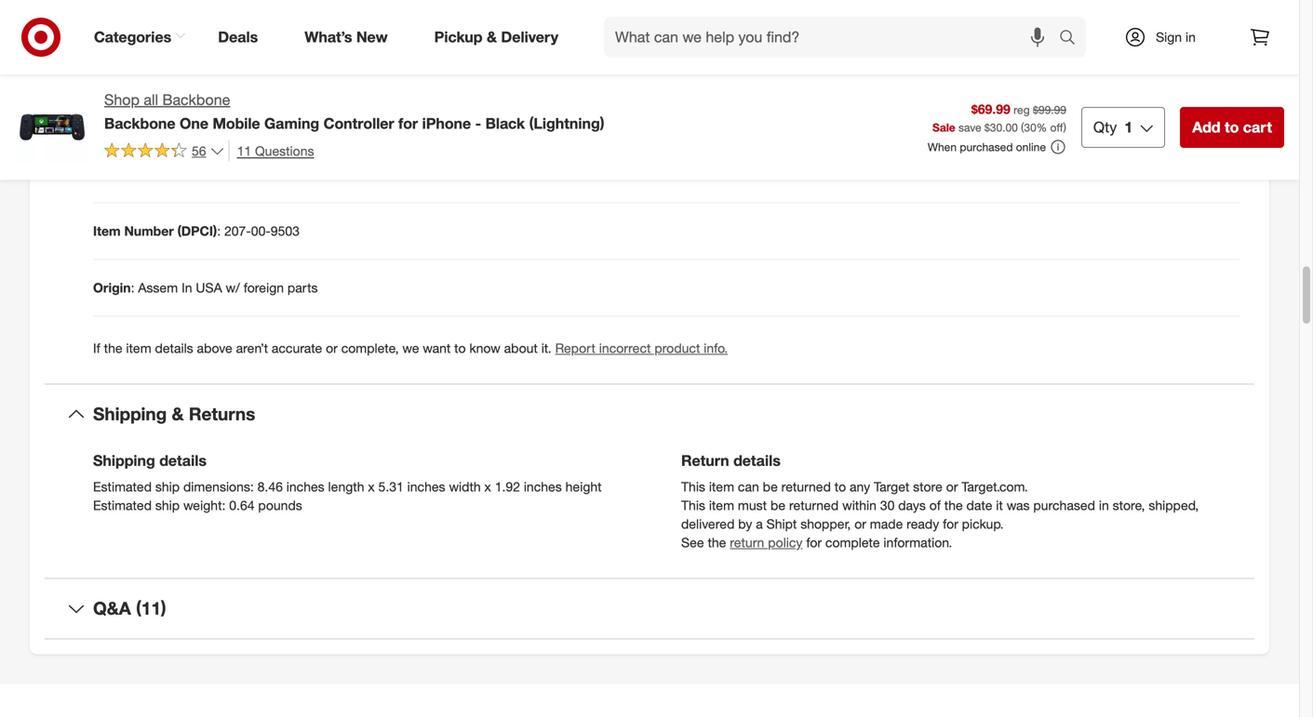 Task type: vqa. For each thing, say whether or not it's contained in the screenshot.
the top 500
no



Task type: locate. For each thing, give the bounding box(es) containing it.
incorrect
[[599, 340, 651, 357]]

shipping inside shipping details estimated ship dimensions: 8.46 inches length x 5.31 inches width x 1.92 inches height estimated ship weight: 0.64 pounds
[[93, 452, 155, 470]]

in right sign
[[1186, 29, 1196, 45]]

1 horizontal spatial in
[[1186, 29, 1196, 45]]

ship left dimensions:
[[155, 479, 180, 495]]

details inside shipping details estimated ship dimensions: 8.46 inches length x 5.31 inches width x 1.92 inches height estimated ship weight: 0.64 pounds
[[159, 452, 207, 470]]

shipped,
[[1149, 498, 1199, 514]]

1 horizontal spatial &
[[487, 28, 497, 46]]

shipping inside shipping & returns dropdown button
[[93, 404, 167, 425]]

inches up pounds
[[287, 479, 325, 495]]

0 horizontal spatial inches
[[287, 479, 325, 495]]

: left assem
[[131, 280, 135, 296]]

delivery
[[501, 28, 559, 46]]

-
[[475, 114, 482, 133]]

1 vertical spatial in
[[1100, 498, 1110, 514]]

0 horizontal spatial 1
[[157, 53, 164, 69]]

for down shopper,
[[807, 535, 822, 551]]

1 right "qty"
[[1125, 118, 1133, 136]]

2 shipping from the top
[[93, 452, 155, 470]]

& left the "returns"
[[172, 404, 184, 425]]

item left can
[[709, 479, 735, 495]]

or right "store"
[[947, 479, 958, 495]]

shipping & returns button
[[45, 385, 1255, 445]]

details inside return details this item can be returned to any target store or target.com. this item must be returned within 30 days of the date it was purchased in store, shipped, delivered by a shipt shopper, or made ready for pickup. see the return policy for complete information.
[[734, 452, 781, 470]]

or down delivery
[[528, 53, 540, 69]]

1 vertical spatial this
[[682, 498, 706, 514]]

1 ship from the top
[[155, 479, 180, 495]]

details for shipping
[[159, 452, 207, 470]]

x left 5.31
[[368, 479, 375, 495]]

0 horizontal spatial in
[[1100, 498, 1110, 514]]

target up days
[[874, 479, 910, 495]]

for inside shop all backbone backbone one mobile gaming controller for iphone - black (lightning)
[[399, 114, 418, 133]]

save
[[959, 120, 982, 134]]

if the item details above aren't accurate or complete, we want to know about it. report incorrect product info.
[[93, 340, 728, 357]]

0 vertical spatial &
[[487, 28, 497, 46]]

30 down reg
[[1025, 120, 1037, 134]]

target right call
[[964, 53, 1000, 69]]

purchased inside return details this item can be returned to any target store or target.com. this item must be returned within 30 days of the date it was purchased in store, shipped, delivered by a shipt shopper, or made ready for pickup. see the return policy for complete information.
[[1034, 498, 1096, 514]]

0 vertical spatial 1
[[157, 53, 164, 69]]

be
[[763, 479, 778, 495], [771, 498, 786, 514]]

30 up the "made"
[[881, 498, 895, 514]]

0 vertical spatial purchased
[[960, 140, 1013, 154]]

to left any at bottom
[[835, 479, 847, 495]]

want
[[423, 340, 451, 357]]

(
[[1022, 120, 1025, 134]]

2 x from the left
[[485, 479, 491, 495]]

pickup.
[[962, 516, 1004, 533]]

purchased right was
[[1034, 498, 1096, 514]]

item up delivered
[[709, 498, 735, 514]]

sale
[[933, 120, 956, 134]]

the
[[415, 53, 434, 69], [844, 53, 863, 69], [104, 340, 122, 357], [945, 498, 963, 514], [708, 535, 727, 551]]

the down delivered
[[708, 535, 727, 551]]

1 vertical spatial shipping
[[93, 452, 155, 470]]

1 vertical spatial a
[[756, 516, 763, 533]]

& for shipping
[[172, 404, 184, 425]]

purchased
[[960, 140, 1013, 154], [1034, 498, 1096, 514]]

0 vertical spatial backbone
[[162, 91, 230, 109]]

1 horizontal spatial 1
[[1125, 118, 1133, 136]]

: left 207-
[[217, 223, 221, 239]]

call
[[940, 53, 960, 69]]

estimated left "weight:"
[[93, 498, 152, 514]]

inches right "1.92"
[[524, 479, 562, 495]]

0 horizontal spatial target
[[874, 479, 910, 495]]

black
[[486, 114, 525, 133]]

1 vertical spatial backbone
[[104, 114, 176, 133]]

2 estimated from the top
[[93, 498, 152, 514]]

1 horizontal spatial inches
[[408, 479, 446, 495]]

manufacturer's
[[437, 53, 525, 69]]

1 left year at top
[[157, 53, 164, 69]]

%
[[1037, 120, 1048, 134]]

1 shipping from the top
[[93, 404, 167, 425]]

this up delivered
[[682, 498, 706, 514]]

pickup & delivery link
[[419, 17, 582, 58]]

to right add
[[1225, 118, 1240, 136]]

1 horizontal spatial target
[[964, 53, 1000, 69]]

prior
[[730, 53, 757, 69]]

shipt
[[767, 516, 797, 533]]

off
[[1051, 120, 1064, 134]]

estimated
[[93, 479, 152, 495], [93, 498, 152, 514]]

or down within
[[855, 516, 867, 533]]

above
[[197, 340, 232, 357]]

sign in
[[1157, 29, 1196, 45]]

30
[[1025, 120, 1037, 134], [881, 498, 895, 514]]

:
[[124, 110, 127, 126], [121, 166, 125, 183], [217, 223, 221, 239], [131, 280, 135, 296]]

backbone
[[162, 91, 230, 109], [104, 114, 176, 133]]

complete,
[[341, 340, 399, 357]]

target.com.
[[962, 479, 1029, 495]]

item right 'this'
[[701, 53, 727, 69]]

this down return
[[682, 479, 706, 495]]

q&a (11)
[[93, 598, 166, 620]]

obtain
[[317, 53, 354, 69]]

of right copy
[[400, 53, 411, 69]]

1 horizontal spatial 30
[[1025, 120, 1037, 134]]

2 horizontal spatial inches
[[524, 479, 562, 495]]

shipping & returns
[[93, 404, 255, 425]]

shipping down if
[[93, 404, 167, 425]]

& inside dropdown button
[[172, 404, 184, 425]]

this
[[677, 53, 698, 69]]

1 horizontal spatial a
[[756, 516, 763, 533]]

& up manufacturer's
[[487, 28, 497, 46]]

item right if
[[126, 340, 151, 357]]

1 horizontal spatial x
[[485, 479, 491, 495]]

0 vertical spatial ship
[[155, 479, 180, 495]]

shopper,
[[801, 516, 851, 533]]

one
[[180, 114, 209, 133]]

to
[[761, 53, 773, 69], [1225, 118, 1240, 136], [455, 340, 466, 357], [835, 479, 847, 495]]

1 x from the left
[[368, 479, 375, 495]]

0 horizontal spatial &
[[172, 404, 184, 425]]

30 inside $69.99 reg $99.99 sale save $ 30.00 ( 30 % off )
[[1025, 120, 1037, 134]]

in left store,
[[1100, 498, 1110, 514]]

inches right 5.31
[[408, 479, 446, 495]]

supplier's
[[544, 53, 600, 69]]

inches
[[287, 479, 325, 495], [408, 479, 446, 495], [524, 479, 562, 495]]

0 vertical spatial of
[[400, 53, 411, 69]]

3869
[[1177, 53, 1206, 69]]

by
[[739, 516, 753, 533]]

1 horizontal spatial purchased
[[1034, 498, 1096, 514]]

11
[[237, 143, 252, 159]]

days
[[899, 498, 926, 514]]

: down shop
[[124, 110, 127, 126]]

ship left "weight:"
[[155, 498, 180, 514]]

origin
[[93, 280, 131, 296]]

1 vertical spatial be
[[771, 498, 786, 514]]

&
[[487, 28, 497, 46], [172, 404, 184, 425]]

limited
[[196, 53, 240, 69]]

target inside return details this item can be returned to any target store or target.com. this item must be returned within 30 days of the date it was purchased in store, shipped, delivered by a shipt shopper, or made ready for pickup. see the return policy for complete information.
[[874, 479, 910, 495]]

00-
[[251, 223, 271, 239]]

0 horizontal spatial purchased
[[960, 140, 1013, 154]]

to inside return details this item can be returned to any target store or target.com. this item must be returned within 30 days of the date it was purchased in store, shipped, delivered by a shipt shopper, or made ready for pickup. see the return policy for complete information.
[[835, 479, 847, 495]]

0 vertical spatial a
[[357, 53, 364, 69]]

the left date
[[945, 498, 963, 514]]

add to cart button
[[1181, 107, 1285, 148]]

for left iphone
[[399, 114, 418, 133]]

parts
[[288, 280, 318, 296]]

1 vertical spatial purchased
[[1034, 498, 1096, 514]]

1 vertical spatial target
[[874, 479, 910, 495]]

1 vertical spatial ship
[[155, 498, 180, 514]]

0 vertical spatial this
[[682, 479, 706, 495]]

0 vertical spatial 30
[[1025, 120, 1037, 134]]

& for pickup
[[487, 28, 497, 46]]

be right can
[[763, 479, 778, 495]]

0 vertical spatial be
[[763, 479, 778, 495]]

a right by
[[756, 516, 763, 533]]

see
[[682, 535, 704, 551]]

warranty.
[[243, 53, 297, 69]]

1 vertical spatial 30
[[881, 498, 895, 514]]

be up shipt
[[771, 498, 786, 514]]

to right want
[[455, 340, 466, 357]]

in
[[1186, 29, 1196, 45], [1100, 498, 1110, 514]]

must
[[738, 498, 767, 514]]

the left item,
[[844, 53, 863, 69]]

What can we help you find? suggestions appear below search field
[[604, 17, 1064, 58]]

shipping down the shipping & returns at the bottom
[[93, 452, 155, 470]]

the right copy
[[415, 53, 434, 69]]

backbone down all
[[104, 114, 176, 133]]

0.64
[[229, 498, 255, 514]]

1 vertical spatial &
[[172, 404, 184, 425]]

0 vertical spatial returned
[[782, 479, 831, 495]]

returns
[[189, 404, 255, 425]]

x left "1.92"
[[485, 479, 491, 495]]

item
[[701, 53, 727, 69], [126, 340, 151, 357], [709, 479, 735, 495], [709, 498, 735, 514]]

backbone up one
[[162, 91, 230, 109]]

0 horizontal spatial x
[[368, 479, 375, 495]]

number
[[124, 223, 174, 239]]

sign in link
[[1109, 17, 1225, 58]]

qty
[[1094, 118, 1118, 136]]

report incorrect product info. button
[[555, 339, 728, 358]]

1 horizontal spatial of
[[930, 498, 941, 514]]

1.92
[[495, 479, 520, 495]]

(dpci)
[[177, 223, 217, 239]]

2 this from the top
[[682, 498, 706, 514]]

0 horizontal spatial of
[[400, 53, 411, 69]]

for left 'this'
[[658, 53, 673, 69]]

: for 860003568255
[[121, 166, 125, 183]]

1 vertical spatial estimated
[[93, 498, 152, 514]]

0 vertical spatial shipping
[[93, 404, 167, 425]]

to
[[300, 53, 314, 69]]

estimated down the shipping & returns at the bottom
[[93, 479, 152, 495]]

207-
[[224, 223, 251, 239]]

of down "store"
[[930, 498, 941, 514]]

purchased down $ on the right top of the page
[[960, 140, 1013, 154]]

purchasing
[[776, 53, 841, 69]]

0 horizontal spatial 30
[[881, 498, 895, 514]]

: down 56 "link" in the left top of the page
[[121, 166, 125, 183]]

item
[[93, 223, 121, 239]]

made
[[870, 516, 903, 533]]

a left copy
[[357, 53, 364, 69]]

image of backbone one mobile gaming controller for iphone - black (lightning) image
[[15, 89, 89, 164]]

details up can
[[734, 452, 781, 470]]

info.
[[704, 340, 728, 357]]

details up dimensions:
[[159, 452, 207, 470]]

1 vertical spatial of
[[930, 498, 941, 514]]

591-
[[1150, 53, 1177, 69]]

upc
[[93, 166, 121, 183]]

details left above
[[155, 340, 193, 357]]

: for assem
[[131, 280, 135, 296]]

0 vertical spatial in
[[1186, 29, 1196, 45]]

0 horizontal spatial a
[[357, 53, 364, 69]]

questions
[[255, 143, 314, 159]]

0 vertical spatial estimated
[[93, 479, 152, 495]]

policy
[[768, 535, 803, 551]]

of inside return details this item can be returned to any target store or target.com. this item must be returned within 30 days of the date it was purchased in store, shipped, delivered by a shipt shopper, or made ready for pickup. see the return policy for complete information.
[[930, 498, 941, 514]]



Task type: describe. For each thing, give the bounding box(es) containing it.
56 link
[[104, 140, 225, 163]]

tcin : 86824580
[[93, 110, 189, 126]]

gaming
[[264, 114, 320, 133]]

(lightning)
[[529, 114, 605, 133]]

or right accurate at top left
[[326, 340, 338, 357]]

length
[[328, 479, 365, 495]]

within
[[843, 498, 877, 514]]

9503
[[271, 223, 300, 239]]

for right the ready
[[943, 516, 959, 533]]

weight:
[[183, 498, 226, 514]]

store
[[914, 479, 943, 495]]

2 inches from the left
[[408, 479, 446, 495]]

w/
[[226, 280, 240, 296]]

width
[[449, 479, 481, 495]]

1-
[[1111, 53, 1123, 69]]

$99.99
[[1034, 103, 1067, 117]]

q&a (11) button
[[45, 580, 1255, 639]]

what's new link
[[289, 17, 411, 58]]

warranty
[[604, 53, 654, 69]]

about
[[504, 340, 538, 357]]

1 vertical spatial returned
[[790, 498, 839, 514]]

0 vertical spatial target
[[964, 53, 1000, 69]]

860003568255
[[128, 166, 215, 183]]

copy
[[368, 53, 397, 69]]

pickup & delivery
[[435, 28, 559, 46]]

11 questions link
[[229, 140, 314, 162]]

a inside return details this item can be returned to any target store or target.com. this item must be returned within 30 days of the date it was purchased in store, shipped, delivered by a shipt shopper, or made ready for pickup. see the return policy for complete information.
[[756, 516, 763, 533]]

return details this item can be returned to any target store or target.com. this item must be returned within 30 days of the date it was purchased in store, shipped, delivered by a shipt shopper, or made ready for pickup. see the return policy for complete information.
[[682, 452, 1199, 551]]

shipping for shipping details estimated ship dimensions: 8.46 inches length x 5.31 inches width x 1.92 inches height estimated ship weight: 0.64 pounds
[[93, 452, 155, 470]]

8.46
[[258, 479, 283, 495]]

iphone
[[422, 114, 471, 133]]

it.
[[542, 340, 552, 357]]

complete
[[826, 535, 880, 551]]

information.
[[884, 535, 953, 551]]

86824580
[[131, 110, 189, 126]]

in
[[182, 280, 192, 296]]

add to cart
[[1193, 118, 1273, 136]]

qty 1
[[1094, 118, 1133, 136]]

return
[[682, 452, 730, 470]]

shipping for shipping & returns
[[93, 404, 167, 425]]

1 year limited warranty. to obtain a copy of the manufacturer's or supplier's warranty for this item prior to purchasing the item, please call target guest services at 1-800-591-3869
[[153, 53, 1206, 69]]

new
[[356, 28, 388, 46]]

11 questions
[[237, 143, 314, 159]]

can
[[738, 479, 760, 495]]

what's
[[305, 28, 352, 46]]

: for 86824580
[[124, 110, 127, 126]]

origin : assem in usa w/ foreign parts
[[93, 280, 318, 296]]

)
[[1064, 120, 1067, 134]]

details for return
[[734, 452, 781, 470]]

to inside 'add to cart' button
[[1225, 118, 1240, 136]]

cart
[[1244, 118, 1273, 136]]

shipping details estimated ship dimensions: 8.46 inches length x 5.31 inches width x 1.92 inches height estimated ship weight: 0.64 pounds
[[93, 452, 602, 514]]

add
[[1193, 118, 1221, 136]]

to right prior
[[761, 53, 773, 69]]

in inside return details this item can be returned to any target store or target.com. this item must be returned within 30 days of the date it was purchased in store, shipped, delivered by a shipt shopper, or made ready for pickup. see the return policy for complete information.
[[1100, 498, 1110, 514]]

all
[[144, 91, 158, 109]]

when
[[928, 140, 957, 154]]

if
[[93, 340, 100, 357]]

shop all backbone backbone one mobile gaming controller for iphone - black (lightning)
[[104, 91, 605, 133]]

deals link
[[202, 17, 281, 58]]

was
[[1007, 498, 1030, 514]]

when purchased online
[[928, 140, 1047, 154]]

800-
[[1123, 53, 1150, 69]]

mobile
[[213, 114, 260, 133]]

3 inches from the left
[[524, 479, 562, 495]]

product
[[655, 340, 701, 357]]

aren't
[[236, 340, 268, 357]]

what's new
[[305, 28, 388, 46]]

1 this from the top
[[682, 479, 706, 495]]

pounds
[[258, 498, 302, 514]]

56
[[192, 143, 206, 159]]

report
[[555, 340, 596, 357]]

store,
[[1113, 498, 1146, 514]]

return
[[730, 535, 765, 551]]

item,
[[866, 53, 895, 69]]

1 inches from the left
[[287, 479, 325, 495]]

1 vertical spatial 1
[[1125, 118, 1133, 136]]

5.31
[[379, 479, 404, 495]]

pickup
[[435, 28, 483, 46]]

$
[[985, 120, 991, 134]]

dimensions:
[[183, 479, 254, 495]]

accurate
[[272, 340, 322, 357]]

2 ship from the top
[[155, 498, 180, 514]]

guest
[[1003, 53, 1038, 69]]

1 estimated from the top
[[93, 479, 152, 495]]

the right if
[[104, 340, 122, 357]]

search
[[1051, 30, 1096, 48]]

30 inside return details this item can be returned to any target store or target.com. this item must be returned within 30 days of the date it was purchased in store, shipped, delivered by a shipt shopper, or made ready for pickup. see the return policy for complete information.
[[881, 498, 895, 514]]

online
[[1017, 140, 1047, 154]]



